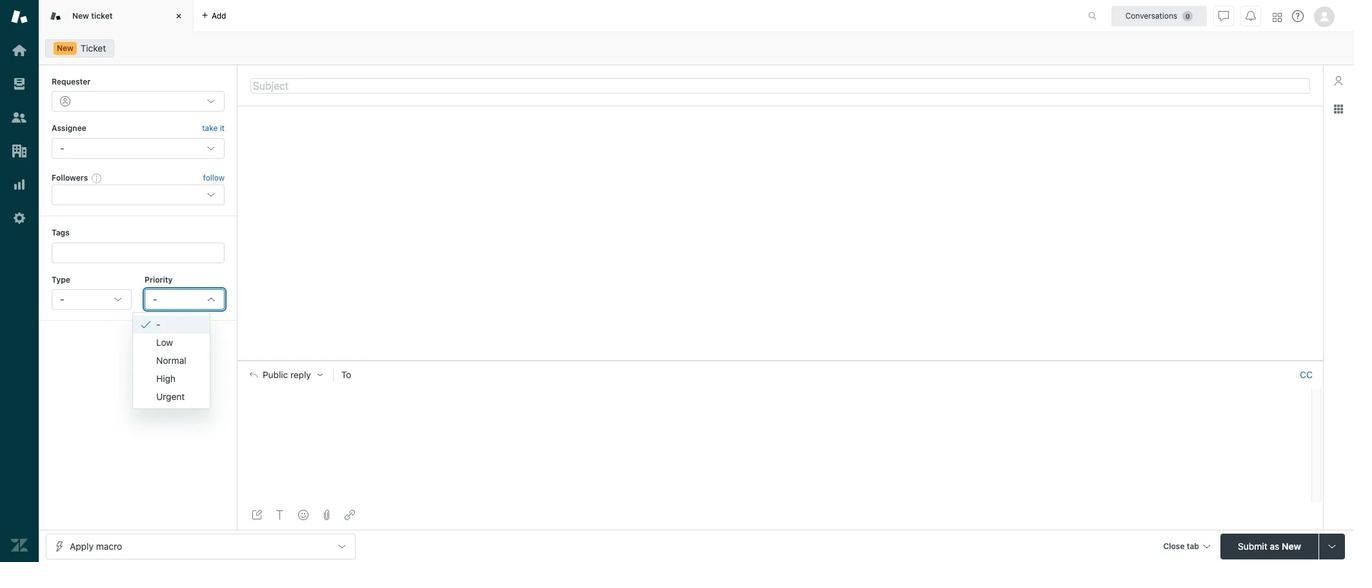 Task type: vqa. For each thing, say whether or not it's contained in the screenshot.
Ogn inside Assignee element
no



Task type: locate. For each thing, give the bounding box(es) containing it.
format text image
[[275, 510, 285, 520]]

displays possible ticket submission types image
[[1328, 541, 1338, 552]]

ticket
[[91, 11, 113, 21]]

2 vertical spatial new
[[1282, 541, 1302, 552]]

zendesk products image
[[1273, 13, 1282, 22]]

close image
[[172, 10, 185, 23]]

new
[[72, 11, 89, 21], [57, 43, 74, 53], [1282, 541, 1302, 552]]

macro
[[96, 541, 122, 552]]

assignee
[[52, 124, 86, 133]]

- inside assignee element
[[60, 143, 64, 154]]

cc
[[1301, 369, 1313, 380]]

button displays agent's chat status as invisible. image
[[1219, 11, 1230, 21]]

- down type in the left of the page
[[60, 294, 64, 305]]

urgent option
[[133, 388, 210, 406]]

insert emojis image
[[298, 510, 309, 520]]

main element
[[0, 0, 39, 562]]

public reply button
[[238, 361, 333, 388]]

follow button
[[203, 172, 225, 184]]

followers element
[[52, 185, 225, 205]]

assignee element
[[52, 138, 225, 159]]

as
[[1271, 541, 1280, 552]]

to
[[341, 369, 351, 380]]

- down priority
[[153, 294, 157, 305]]

1 vertical spatial new
[[57, 43, 74, 53]]

normal
[[156, 355, 186, 366]]

zendesk image
[[11, 537, 28, 554]]

0 vertical spatial new
[[72, 11, 89, 21]]

reply
[[291, 370, 311, 380]]

1 horizontal spatial - button
[[145, 289, 225, 310]]

secondary element
[[39, 36, 1355, 61]]

- up low
[[156, 319, 160, 330]]

0 horizontal spatial - button
[[52, 289, 132, 310]]

- button down type in the left of the page
[[52, 289, 132, 310]]

draft mode image
[[252, 510, 262, 520]]

follow
[[203, 173, 225, 183]]

-
[[60, 143, 64, 154], [60, 294, 64, 305], [153, 294, 157, 305], [156, 319, 160, 330]]

2 - button from the left
[[145, 289, 225, 310]]

- button up - option
[[145, 289, 225, 310]]

- button
[[52, 289, 132, 310], [145, 289, 225, 310]]

new ticket
[[72, 11, 113, 21]]

priority list box
[[132, 312, 210, 409]]

tab
[[1187, 541, 1200, 551]]

notifications image
[[1246, 11, 1257, 21]]

normal option
[[133, 352, 210, 370]]

minimize composer image
[[776, 356, 786, 366]]

apps image
[[1334, 104, 1344, 114]]

1 - button from the left
[[52, 289, 132, 310]]

new inside secondary element
[[57, 43, 74, 53]]

requester
[[52, 77, 91, 87]]

customer context image
[[1334, 76, 1344, 86]]

tabs tab list
[[39, 0, 1075, 32]]

zendesk support image
[[11, 8, 28, 25]]

public
[[263, 370, 288, 380]]

submit as new
[[1239, 541, 1302, 552]]

new ticket tab
[[39, 0, 194, 32]]

- down assignee
[[60, 143, 64, 154]]

apply macro
[[70, 541, 122, 552]]

new inside tab
[[72, 11, 89, 21]]



Task type: describe. For each thing, give the bounding box(es) containing it.
- inside option
[[156, 319, 160, 330]]

low
[[156, 337, 173, 348]]

get help image
[[1293, 10, 1304, 22]]

low option
[[133, 334, 210, 352]]

public reply
[[263, 370, 311, 380]]

- button for type
[[52, 289, 132, 310]]

type
[[52, 275, 70, 284]]

- option
[[133, 315, 210, 334]]

high
[[156, 373, 176, 384]]

high option
[[133, 370, 210, 388]]

Subject field
[[251, 78, 1311, 93]]

tags
[[52, 228, 70, 238]]

add link (cmd k) image
[[345, 510, 355, 520]]

- button for priority
[[145, 289, 225, 310]]

conversations
[[1126, 11, 1178, 20]]

views image
[[11, 76, 28, 92]]

add
[[212, 11, 226, 20]]

reporting image
[[11, 176, 28, 193]]

ticket
[[81, 43, 106, 54]]

priority
[[145, 275, 173, 284]]

admin image
[[11, 210, 28, 227]]

conversations button
[[1112, 5, 1208, 26]]

new for new ticket
[[72, 11, 89, 21]]

organizations image
[[11, 143, 28, 160]]

it
[[220, 124, 225, 133]]

requester element
[[52, 91, 225, 112]]

get started image
[[11, 42, 28, 59]]

close
[[1164, 541, 1185, 551]]

new for new
[[57, 43, 74, 53]]

close tab button
[[1158, 534, 1216, 561]]

urgent
[[156, 391, 185, 402]]

add button
[[194, 0, 234, 32]]

add attachment image
[[322, 510, 332, 520]]

take it
[[202, 124, 225, 133]]

submit
[[1239, 541, 1268, 552]]

apply
[[70, 541, 94, 552]]

tags element
[[52, 243, 225, 263]]

info on adding followers image
[[92, 173, 102, 183]]

take
[[202, 124, 218, 133]]

take it button
[[202, 122, 225, 135]]

close tab
[[1164, 541, 1200, 551]]

customers image
[[11, 109, 28, 126]]

followers
[[52, 173, 88, 183]]

cc button
[[1301, 369, 1313, 381]]



